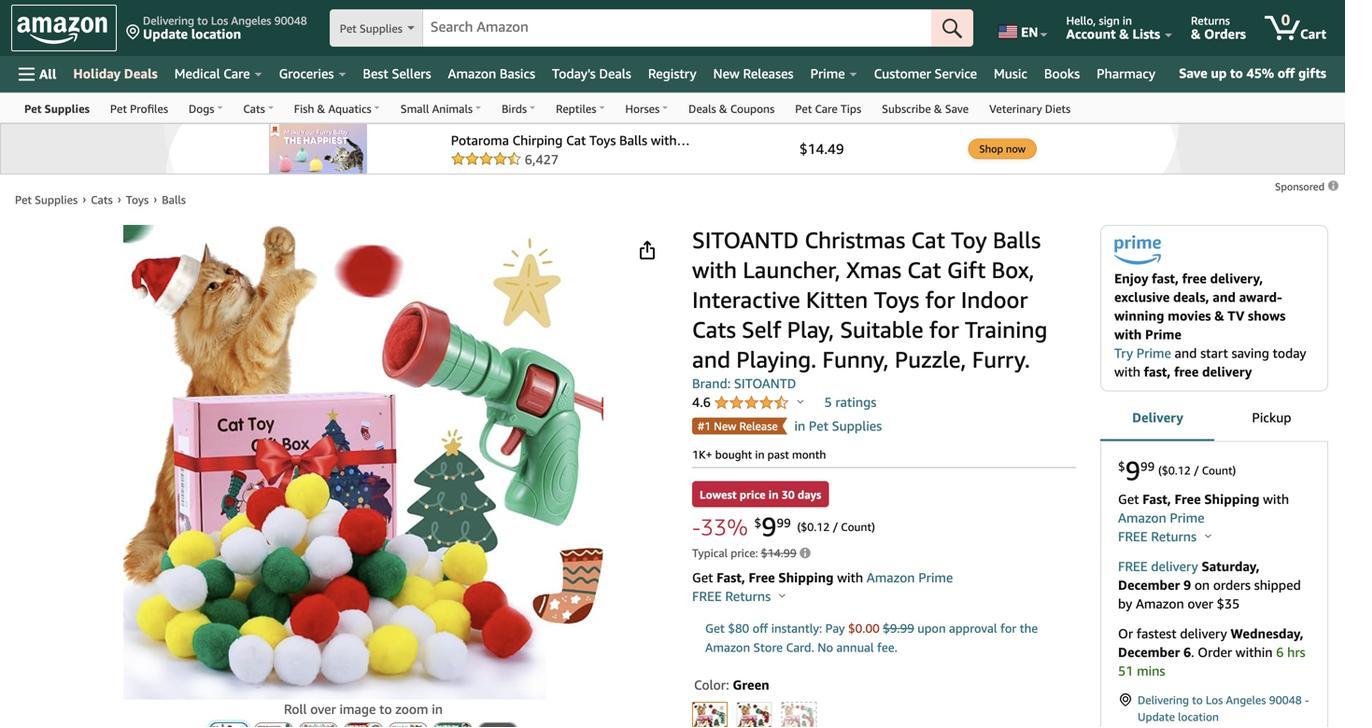 Task type: vqa. For each thing, say whether or not it's contained in the screenshot.
have at left
no



Task type: describe. For each thing, give the bounding box(es) containing it.
instantly:
[[772, 622, 823, 636]]

0 horizontal spatial cats link
[[91, 193, 113, 207]]

cats inside sitoantd christmas cat toy balls with launcher, xmas cat gift box, interactive kitten toys for indoor cats self play, suitable for training and playing. funny, puzzle, furry. brand: sitoantd
[[692, 316, 736, 343]]

1k+ bought in past month
[[692, 449, 826, 462]]

get for amazon prime link to the left
[[692, 570, 713, 586]]

0 horizontal spatial shipping
[[779, 570, 834, 586]]

free delivery
[[1118, 559, 1199, 574]]

get for top amazon prime link
[[1118, 492, 1139, 507]]

1 horizontal spatial free returns
[[1118, 529, 1200, 545]]

holiday deals link
[[65, 61, 166, 87]]

enjoy
[[1115, 271, 1149, 286]]

- inside -33% $ 9 99 ( $0.12 / count)
[[692, 514, 701, 541]]

amazon up free delivery
[[1118, 510, 1167, 526]]

hello,
[[1067, 14, 1096, 27]]

aquatics
[[328, 102, 372, 115]]

by
[[1118, 596, 1133, 612]]

delivering to los angeles 90048 - update location
[[1138, 694, 1310, 724]]

and inside enjoy fast, free delivery, exclusive deals, and award- winning movies & tv shows with prime try prime
[[1213, 289, 1236, 305]]

6 inside wednesday, december 6
[[1184, 645, 1192, 660]]

card.
[[786, 641, 815, 655]]

amazon image
[[17, 17, 107, 45]]

& for returns
[[1191, 26, 1201, 42]]

with inside sitoantd christmas cat toy balls with launcher, xmas cat gift box, interactive kitten toys for indoor cats self play, suitable for training and playing. funny, puzzle, furry. brand: sitoantd
[[692, 256, 737, 284]]

lists
[[1133, 26, 1161, 42]]

$0.12 inside -33% $ 9 99 ( $0.12 / count)
[[801, 521, 830, 534]]

delivery link
[[1101, 395, 1215, 443]]

store
[[754, 641, 783, 655]]

music
[[994, 66, 1028, 81]]

reptiles link
[[546, 93, 615, 122]]

in right zoom
[[432, 702, 443, 718]]

pet care tips
[[795, 102, 862, 115]]

funny,
[[823, 346, 889, 373]]

try prime link
[[1115, 346, 1172, 361]]

1 vertical spatial cat
[[908, 256, 942, 284]]

roll over image to zoom in
[[284, 702, 443, 718]]

books
[[1045, 66, 1080, 81]]

amazon inside 'on orders shipped by amazon over $35'
[[1136, 596, 1185, 612]]

kitten
[[806, 286, 868, 313]]

get fast, free shipping with amazon prime for amazon prime link to the left
[[692, 570, 953, 586]]

2 vertical spatial returns
[[725, 589, 771, 605]]

1 vertical spatial free
[[1175, 364, 1199, 380]]

cats inside navigation navigation
[[243, 102, 265, 115]]

delivery,
[[1211, 271, 1264, 286]]

on orders shipped by amazon over $35
[[1118, 578, 1301, 612]]

fish & aquatics link
[[284, 93, 390, 122]]

pickup link
[[1215, 395, 1329, 443]]

no
[[818, 641, 834, 655]]

los for update
[[1206, 694, 1223, 707]]

today's deals
[[552, 66, 631, 81]]

green image
[[693, 704, 727, 728]]

1 vertical spatial free
[[1118, 559, 1148, 574]]

amazon prime logo image
[[1115, 235, 1161, 269]]

up
[[1211, 65, 1227, 81]]

enjoy fast, free delivery, exclusive deals, and award- winning movies & tv shows with prime try prime
[[1115, 271, 1286, 361]]

1 vertical spatial returns
[[1151, 529, 1197, 545]]

to right up
[[1231, 65, 1244, 81]]

1 vertical spatial fast,
[[1144, 364, 1171, 380]]

0 vertical spatial amazon prime link
[[1118, 510, 1205, 526]]

los for location
[[211, 14, 228, 27]]

fast, for amazon prime link to the left
[[717, 570, 746, 586]]

gift
[[948, 256, 986, 284]]

( inside -33% $ 9 99 ( $0.12 / count)
[[797, 521, 801, 534]]

play,
[[787, 316, 835, 343]]

save inside the subscribe & save link
[[945, 102, 969, 115]]

Pet Supplies search field
[[330, 9, 974, 49]]

get fast, free shipping with amazon prime for top amazon prime link
[[1118, 492, 1290, 526]]

$14.99
[[761, 547, 797, 560]]

pay
[[826, 622, 845, 636]]

2 vertical spatial get
[[706, 622, 725, 636]]

medical care link
[[166, 61, 271, 87]]

new releases link
[[705, 61, 802, 87]]

red image
[[738, 704, 772, 728]]

in pet supplies
[[795, 419, 882, 434]]

in up month
[[795, 419, 806, 434]]

0 vertical spatial sitoantd
[[692, 227, 799, 254]]

$80
[[728, 622, 750, 636]]

orders
[[1214, 578, 1251, 593]]

free for top amazon prime link
[[1175, 492, 1201, 507]]

0 vertical spatial free
[[1118, 529, 1148, 545]]

delivery
[[1133, 410, 1184, 425]]

0 vertical spatial 9
[[1126, 455, 1141, 487]]

1 vertical spatial for
[[930, 316, 959, 343]]

to inside delivering to los angeles 90048 update location
[[197, 14, 208, 27]]

amazon up $9.99
[[867, 570, 915, 586]]

returns inside 'returns & orders'
[[1191, 14, 1230, 27]]

free for amazon prime link to the left
[[749, 570, 775, 586]]

supplies down 'all'
[[45, 102, 90, 115]]

color:
[[694, 678, 730, 693]]

0 vertical spatial shipping
[[1205, 492, 1260, 507]]

.
[[1192, 645, 1195, 660]]

profiles
[[130, 102, 168, 115]]

tv
[[1228, 308, 1245, 324]]

red/green image
[[782, 704, 816, 728]]

pet supplies link for toys 'link'
[[15, 193, 78, 207]]

veterinary diets link
[[979, 93, 1081, 122]]

fish & aquatics
[[294, 102, 372, 115]]

5 ratings
[[825, 395, 877, 410]]

today
[[1273, 346, 1307, 361]]

wednesday, december 6
[[1118, 626, 1304, 660]]

bought
[[715, 449, 752, 462]]

pet supplies link for fish & aquatics link
[[14, 93, 100, 122]]

-33% $ 9 99 ( $0.12 / count)
[[692, 512, 875, 543]]

0 vertical spatial cat
[[912, 227, 946, 254]]

or
[[1118, 626, 1134, 642]]

0 vertical spatial for
[[926, 286, 955, 313]]

& for subscribe
[[934, 102, 942, 115]]

angeles for update
[[1226, 694, 1267, 707]]

location inside delivering to los angeles 90048 update location
[[191, 26, 241, 42]]

with up $0.00
[[837, 570, 864, 586]]

releases
[[743, 66, 794, 81]]

interactive
[[692, 286, 800, 313]]

ratings
[[836, 395, 877, 410]]

holiday
[[73, 66, 121, 81]]

veterinary
[[990, 102, 1042, 115]]

pet inside search box
[[340, 22, 357, 35]]

get $80 off instantly: pay $0.00 $9.99
[[706, 622, 915, 636]]

saving
[[1232, 346, 1270, 361]]

saturday, december 9
[[1118, 559, 1260, 593]]

navigation navigation
[[0, 0, 1346, 123]]

( inside $ 9 99 ( $0.12 / count)
[[1159, 464, 1162, 478]]

0 horizontal spatial free returns
[[692, 589, 774, 605]]

movies
[[1168, 308, 1212, 324]]

zoom
[[395, 702, 428, 718]]

and inside and start saving today with
[[1175, 346, 1197, 361]]

to left zoom
[[379, 702, 392, 718]]

price:
[[731, 547, 758, 560]]

prime up try prime link
[[1146, 327, 1182, 342]]

subscribe
[[882, 102, 931, 115]]

2 › from the left
[[117, 192, 121, 206]]

count) inside $ 9 99 ( $0.12 / count)
[[1202, 464, 1237, 478]]

supplies down ratings
[[832, 419, 882, 434]]

fast, free delivery
[[1144, 364, 1253, 380]]

fast, inside enjoy fast, free delivery, exclusive deals, and award- winning movies & tv shows with prime try prime
[[1152, 271, 1179, 286]]

$ 9 99 ( $0.12 / count)
[[1118, 455, 1237, 487]]

delivering to los angeles 90048 - update location link
[[1118, 692, 1311, 726]]

popover image for free returns button to the top
[[1206, 534, 1212, 539]]

approval
[[949, 622, 998, 636]]

& inside enjoy fast, free delivery, exclusive deals, and award- winning movies & tv shows with prime try prime
[[1215, 308, 1225, 324]]

1 vertical spatial new
[[714, 420, 737, 433]]

saturday,
[[1202, 559, 1260, 574]]

award-
[[1240, 289, 1283, 305]]

30
[[782, 489, 795, 502]]

toys link
[[126, 193, 149, 207]]

supplies inside search box
[[360, 22, 403, 35]]

with down pickup link on the right of page
[[1263, 492, 1290, 507]]

pet profiles link
[[100, 93, 178, 122]]

typical
[[692, 547, 728, 560]]

location inside delivering to los angeles 90048 - update location
[[1178, 711, 1219, 724]]

0
[[1282, 11, 1291, 28]]

pet supplies › cats › toys › balls
[[15, 192, 186, 207]]

prime right try
[[1137, 346, 1172, 361]]

returns & orders
[[1191, 14, 1247, 42]]

to inside delivering to los angeles 90048 - update location
[[1192, 694, 1203, 707]]

box,
[[992, 256, 1035, 284]]

4.6 button
[[692, 395, 804, 413]]

99 inside -33% $ 9 99 ( $0.12 / count)
[[777, 516, 791, 531]]

new inside navigation navigation
[[714, 66, 740, 81]]

1 vertical spatial sitoantd
[[734, 376, 797, 392]]

balls inside "pet supplies › cats › toys › balls"
[[162, 193, 186, 207]]

delivering for update
[[1138, 694, 1190, 707]]

sponsored link
[[1276, 178, 1341, 196]]

roll
[[284, 702, 307, 718]]

prime inside navigation navigation
[[811, 66, 845, 81]]

save inside save up to 45% off gifts link
[[1179, 65, 1208, 81]]

0 vertical spatial free returns button
[[1118, 528, 1212, 546]]

deals for today's deals
[[599, 66, 631, 81]]

delivery for fastest
[[1180, 626, 1228, 642]]

upon approval for the amazon store card. no annual fee.
[[706, 622, 1038, 655]]

amazon basics
[[448, 66, 535, 81]]

in for price
[[769, 489, 779, 502]]



Task type: locate. For each thing, give the bounding box(es) containing it.
1 horizontal spatial fast,
[[1143, 492, 1172, 507]]

price
[[740, 489, 766, 502]]

0 horizontal spatial delivering
[[143, 14, 194, 27]]

sitoantd up launcher,
[[692, 227, 799, 254]]

1 vertical spatial december
[[1118, 645, 1180, 660]]

0 horizontal spatial 9
[[762, 512, 777, 543]]

delivering inside delivering to los angeles 90048 - update location
[[1138, 694, 1190, 707]]

all
[[39, 66, 56, 82]]

update up medical
[[143, 26, 188, 42]]

annual
[[837, 641, 874, 655]]

- inside delivering to los angeles 90048 - update location
[[1305, 694, 1310, 707]]

popover image inside 4.6 button
[[798, 399, 804, 404]]

get fast, free shipping with amazon prime down $14.99
[[692, 570, 953, 586]]

0 horizontal spatial /
[[833, 521, 838, 534]]

0 horizontal spatial update
[[143, 26, 188, 42]]

0 horizontal spatial save
[[945, 102, 969, 115]]

veterinary diets
[[990, 102, 1071, 115]]

care left the tips
[[815, 102, 838, 115]]

tab list
[[1101, 395, 1329, 443]]

0 horizontal spatial get fast, free shipping with amazon prime
[[692, 570, 953, 586]]

toys inside "pet supplies › cats › toys › balls"
[[126, 193, 149, 207]]

free inside enjoy fast, free delivery, exclusive deals, and award- winning movies & tv shows with prime try prime
[[1183, 271, 1207, 286]]

los inside delivering to los angeles 90048 update location
[[211, 14, 228, 27]]

pet supplies inside search box
[[340, 22, 403, 35]]

popover image for bottommost free returns button
[[779, 594, 786, 598]]

cats link left toys 'link'
[[91, 193, 113, 207]]

99 down 30
[[777, 516, 791, 531]]

cats
[[243, 102, 265, 115], [91, 193, 113, 207], [692, 316, 736, 343]]

9 down delivery link
[[1126, 455, 1141, 487]]

toys inside sitoantd christmas cat toy balls with launcher, xmas cat gift box, interactive kitten toys for indoor cats self play, suitable for training and playing. funny, puzzle, furry. brand: sitoantd
[[874, 286, 920, 313]]

groceries link
[[271, 61, 355, 87]]

prime down $ 9 99 ( $0.12 / count)
[[1170, 510, 1205, 526]]

free down $14.99
[[749, 570, 775, 586]]

popover image left 5
[[798, 399, 804, 404]]

delivering down the mins
[[1138, 694, 1190, 707]]

& for account
[[1120, 26, 1129, 42]]

tips
[[841, 102, 862, 115]]

off inside navigation navigation
[[1278, 65, 1295, 81]]

exclusive
[[1115, 289, 1170, 305]]

launcher,
[[743, 256, 841, 284]]

angeles down the within
[[1226, 694, 1267, 707]]

1 vertical spatial free
[[749, 570, 775, 586]]

1 vertical spatial $
[[755, 516, 762, 531]]

fast, down price:
[[717, 570, 746, 586]]

0 vertical spatial get fast, free shipping with amazon prime
[[1118, 492, 1290, 526]]

( down delivery link
[[1159, 464, 1162, 478]]

0 vertical spatial free
[[1183, 271, 1207, 286]]

new releases
[[714, 66, 794, 81]]

0 horizontal spatial care
[[224, 66, 250, 81]]

$0.12 inside $ 9 99 ( $0.12 / count)
[[1162, 464, 1191, 478]]

fast,
[[1143, 492, 1172, 507], [717, 570, 746, 586]]

0 horizontal spatial angeles
[[231, 14, 271, 27]]

update
[[143, 26, 188, 42], [1138, 711, 1175, 724]]

wednesday,
[[1231, 626, 1304, 642]]

& right fish
[[317, 102, 325, 115]]

for inside upon approval for the amazon store card. no annual fee.
[[1001, 622, 1017, 636]]

1 horizontal spatial cats link
[[233, 93, 284, 122]]

amazon up fastest on the right of page
[[1136, 596, 1185, 612]]

0 horizontal spatial -
[[692, 514, 701, 541]]

1 vertical spatial 9
[[762, 512, 777, 543]]

0 horizontal spatial location
[[191, 26, 241, 42]]

self
[[742, 316, 781, 343]]

in for sign
[[1123, 14, 1132, 27]]

with inside enjoy fast, free delivery, exclusive deals, and award- winning movies & tv shows with prime try prime
[[1115, 327, 1142, 342]]

99
[[1141, 460, 1155, 474], [777, 516, 791, 531]]

1 vertical spatial delivery
[[1151, 559, 1199, 574]]

pharmacy
[[1097, 66, 1156, 81]]

with up try
[[1115, 327, 1142, 342]]

& left coupons
[[719, 102, 728, 115]]

free up by
[[1118, 559, 1148, 574]]

2 vertical spatial free
[[692, 589, 722, 605]]

and up fast, free delivery
[[1175, 346, 1197, 361]]

angeles inside delivering to los angeles 90048 - update location
[[1226, 694, 1267, 707]]

0 vertical spatial cats link
[[233, 93, 284, 122]]

animals
[[432, 102, 473, 115]]

2 vertical spatial 9
[[1184, 578, 1192, 593]]

shipping down $ 9 99 ( $0.12 / count)
[[1205, 492, 1260, 507]]

free up deals,
[[1183, 271, 1207, 286]]

birds
[[502, 102, 527, 115]]

angeles inside delivering to los angeles 90048 update location
[[231, 14, 271, 27]]

account
[[1067, 26, 1116, 42]]

1 horizontal spatial 99
[[1141, 460, 1155, 474]]

0 vertical spatial count)
[[1202, 464, 1237, 478]]

cats link left fish
[[233, 93, 284, 122]]

update down the mins
[[1138, 711, 1175, 724]]

0 horizontal spatial toys
[[126, 193, 149, 207]]

popover image up instantly:
[[779, 594, 786, 598]]

december for saturday, december 9
[[1118, 578, 1180, 593]]

upon
[[918, 622, 946, 636]]

pickup
[[1253, 410, 1292, 425]]

delivering for location
[[143, 14, 194, 27]]

$0.12 down days
[[801, 521, 830, 534]]

shipping
[[1205, 492, 1260, 507], [779, 570, 834, 586]]

gifts
[[1299, 65, 1327, 81]]

brand:
[[692, 376, 731, 392]]

›
[[82, 192, 86, 206], [117, 192, 121, 206], [153, 192, 157, 206]]

(
[[1159, 464, 1162, 478], [797, 521, 801, 534]]

save up to 45% off gifts
[[1179, 65, 1327, 81]]

& left lists
[[1120, 26, 1129, 42]]

0 vertical spatial /
[[1194, 464, 1199, 478]]

medical
[[175, 66, 220, 81]]

0 vertical spatial $
[[1118, 460, 1126, 474]]

training
[[965, 316, 1048, 343]]

over right roll
[[310, 702, 336, 718]]

1 horizontal spatial ›
[[117, 192, 121, 206]]

diets
[[1045, 102, 1071, 115]]

amazon inside upon approval for the amazon store card. no annual fee.
[[706, 641, 750, 655]]

1 vertical spatial popover image
[[1206, 534, 1212, 539]]

cats inside "pet supplies › cats › toys › balls"
[[91, 193, 113, 207]]

best sellers link
[[355, 61, 440, 87]]

1 6 from the left
[[1184, 645, 1192, 660]]

get fast, free shipping with amazon prime down $ 9 99 ( $0.12 / count)
[[1118, 492, 1290, 526]]

90048 for update
[[274, 14, 307, 27]]

update inside delivering to los angeles 90048 - update location
[[1138, 711, 1175, 724]]

1 horizontal spatial free
[[1175, 492, 1201, 507]]

customer
[[874, 66, 931, 81]]

1 vertical spatial off
[[753, 622, 768, 636]]

2 6 from the left
[[1277, 645, 1284, 660]]

0 vertical spatial care
[[224, 66, 250, 81]]

2 vertical spatial for
[[1001, 622, 1017, 636]]

90048 for -
[[1269, 694, 1302, 707]]

deals right the today's
[[599, 66, 631, 81]]

cats link
[[233, 93, 284, 122], [91, 193, 113, 207]]

90048 inside delivering to los angeles 90048 - update location
[[1269, 694, 1302, 707]]

december inside saturday, december 9
[[1118, 578, 1180, 593]]

indoor
[[961, 286, 1028, 313]]

1 vertical spatial get fast, free shipping with amazon prime
[[692, 570, 953, 586]]

$ inside $ 9 99 ( $0.12 / count)
[[1118, 460, 1126, 474]]

& left tv
[[1215, 308, 1225, 324]]

0 vertical spatial balls
[[162, 193, 186, 207]]

delivering to los angeles 90048 update location
[[143, 14, 307, 42]]

angeles up medical care "link"
[[231, 14, 271, 27]]

customer service link
[[866, 61, 986, 87]]

december
[[1118, 578, 1180, 593], [1118, 645, 1180, 660]]

6 inside 6 hrs 51 mins
[[1277, 645, 1284, 660]]

9 up $14.99
[[762, 512, 777, 543]]

suitable
[[840, 316, 924, 343]]

1 vertical spatial cats
[[91, 193, 113, 207]]

balls up box,
[[993, 227, 1041, 254]]

brand: sitoantd link
[[692, 376, 797, 392]]

1 vertical spatial delivering
[[1138, 694, 1190, 707]]

toys up the suitable at the right top of page
[[874, 286, 920, 313]]

1 vertical spatial toys
[[874, 286, 920, 313]]

free
[[1175, 492, 1201, 507], [749, 570, 775, 586]]

cat left toy
[[912, 227, 946, 254]]

0 vertical spatial delivery
[[1203, 364, 1253, 380]]

sitoantd christmas cat toy balls with launcher, xmas cat gift box, interactive kitten toys for indoor cats self play, suitable for training and playing. funny, puzzle, furry. brand: sitoantd
[[692, 227, 1048, 392]]

1 horizontal spatial /
[[1194, 464, 1199, 478]]

to down 6 hrs 51 mins
[[1192, 694, 1203, 707]]

amazon inside amazon basics link
[[448, 66, 496, 81]]

free returns button up the $80
[[692, 588, 786, 606]]

1 horizontal spatial pet supplies
[[340, 22, 403, 35]]

sitoantd christmas cat toy balls with launcher, xmas cat gift box, interactive kitten toys for indoor cats self play, suitable for training and playing. funny, puzzle, furry. image
[[123, 225, 604, 701]]

1 horizontal spatial get fast, free shipping with amazon prime
[[1118, 492, 1290, 526]]

image
[[340, 702, 376, 718]]

1 horizontal spatial save
[[1179, 65, 1208, 81]]

best sellers
[[363, 66, 431, 81]]

new right the "#1" on the bottom right of page
[[714, 420, 737, 433]]

balls inside sitoantd christmas cat toy balls with launcher, xmas cat gift box, interactive kitten toys for indoor cats self play, suitable for training and playing. funny, puzzle, furry. brand: sitoantd
[[993, 227, 1041, 254]]

51
[[1118, 664, 1134, 679]]

1 vertical spatial fast,
[[717, 570, 746, 586]]

1 vertical spatial cats link
[[91, 193, 113, 207]]

get fast, free shipping with amazon prime
[[1118, 492, 1290, 526], [692, 570, 953, 586]]

0 horizontal spatial (
[[797, 521, 801, 534]]

1 vertical spatial angeles
[[1226, 694, 1267, 707]]

1 vertical spatial pet supplies
[[24, 102, 90, 115]]

location up medical care
[[191, 26, 241, 42]]

supplies up best
[[360, 22, 403, 35]]

save
[[1179, 65, 1208, 81], [945, 102, 969, 115]]

$ inside -33% $ 9 99 ( $0.12 / count)
[[755, 516, 762, 531]]

90048 inside delivering to los angeles 90048 update location
[[274, 14, 307, 27]]

in right sign
[[1123, 14, 1132, 27]]

Search Amazon text field
[[423, 10, 932, 46]]

playing.
[[737, 346, 817, 373]]

december inside wednesday, december 6
[[1118, 645, 1180, 660]]

pet supplies link left toys 'link'
[[15, 193, 78, 207]]

/ inside -33% $ 9 99 ( $0.12 / count)
[[833, 521, 838, 534]]

2 horizontal spatial deals
[[689, 102, 716, 115]]

$ down lowest price in 30 days
[[755, 516, 762, 531]]

0 vertical spatial get
[[1118, 492, 1139, 507]]

33%
[[701, 514, 748, 541]]

0 horizontal spatial fast,
[[717, 570, 746, 586]]

1 vertical spatial pet supplies link
[[15, 193, 78, 207]]

returns up the $80
[[725, 589, 771, 605]]

cats right the dogs link
[[243, 102, 265, 115]]

0 horizontal spatial los
[[211, 14, 228, 27]]

0 horizontal spatial and
[[692, 346, 731, 373]]

& right 'subscribe'
[[934, 102, 942, 115]]

0 horizontal spatial free
[[749, 570, 775, 586]]

fastest
[[1137, 626, 1177, 642]]

deals up pet profiles link
[[124, 66, 158, 81]]

coupons
[[731, 102, 775, 115]]

1 horizontal spatial off
[[1278, 65, 1295, 81]]

0 vertical spatial cats
[[243, 102, 265, 115]]

free up "delivery" at right
[[1175, 364, 1199, 380]]

5 ratings link
[[825, 395, 877, 410]]

try
[[1115, 346, 1134, 361]]

tab list containing delivery
[[1101, 395, 1329, 443]]

books link
[[1036, 61, 1089, 87]]

shipping down $14.99
[[779, 570, 834, 586]]

reptiles
[[556, 102, 597, 115]]

0 horizontal spatial 90048
[[274, 14, 307, 27]]

1 vertical spatial count)
[[841, 521, 875, 534]]

over down on
[[1188, 596, 1214, 612]]

& for deals
[[719, 102, 728, 115]]

option group
[[687, 699, 1076, 728]]

2 horizontal spatial and
[[1213, 289, 1236, 305]]

1 horizontal spatial (
[[1159, 464, 1162, 478]]

5
[[825, 395, 832, 410]]

6 hrs 51 mins
[[1118, 645, 1306, 679]]

winning
[[1115, 308, 1165, 324]]

get left the $80
[[706, 622, 725, 636]]

90048
[[274, 14, 307, 27], [1269, 694, 1302, 707]]

dogs link
[[178, 93, 233, 122]]

1 horizontal spatial over
[[1188, 596, 1214, 612]]

1 horizontal spatial update
[[1138, 711, 1175, 724]]

sitoantd up 4.6 button
[[734, 376, 797, 392]]

1 vertical spatial /
[[833, 521, 838, 534]]

update inside delivering to los angeles 90048 update location
[[143, 26, 188, 42]]

1 december from the top
[[1118, 578, 1180, 593]]

delivery for free
[[1203, 364, 1253, 380]]

& inside 'returns & orders'
[[1191, 26, 1201, 42]]

& for fish
[[317, 102, 325, 115]]

1 vertical spatial free returns button
[[692, 588, 786, 606]]

angeles for location
[[231, 14, 271, 27]]

or fastest delivery
[[1118, 626, 1231, 642]]

popover image
[[798, 399, 804, 404], [1206, 534, 1212, 539], [779, 594, 786, 598]]

- up typical
[[692, 514, 701, 541]]

0 horizontal spatial amazon prime link
[[867, 570, 953, 586]]

delivering inside delivering to los angeles 90048 update location
[[143, 14, 194, 27]]

horses
[[625, 102, 660, 115]]

1 vertical spatial shipping
[[779, 570, 834, 586]]

#1 new release
[[698, 420, 778, 433]]

month
[[792, 449, 826, 462]]

0 vertical spatial free returns
[[1118, 529, 1200, 545]]

pet supplies link down 'all'
[[14, 93, 100, 122]]

0 vertical spatial december
[[1118, 578, 1180, 593]]

0 horizontal spatial $
[[755, 516, 762, 531]]

$ down delivery link
[[1118, 460, 1126, 474]]

0 vertical spatial delivering
[[143, 14, 194, 27]]

1 horizontal spatial 9
[[1126, 455, 1141, 487]]

/ inside $ 9 99 ( $0.12 / count)
[[1194, 464, 1199, 478]]

amazon down the $80
[[706, 641, 750, 655]]

1 horizontal spatial care
[[815, 102, 838, 115]]

count) inside -33% $ 9 99 ( $0.12 / count)
[[841, 521, 875, 534]]

pet inside "pet supplies › cats › toys › balls"
[[15, 193, 32, 207]]

deals & coupons
[[689, 102, 775, 115]]

2 horizontal spatial cats
[[692, 316, 736, 343]]

care right medical
[[224, 66, 250, 81]]

fast, down $ 9 99 ( $0.12 / count)
[[1143, 492, 1172, 507]]

december for wednesday, december 6
[[1118, 645, 1180, 660]]

0 horizontal spatial deals
[[124, 66, 158, 81]]

delivering up medical
[[143, 14, 194, 27]]

shows
[[1248, 308, 1286, 324]]

in inside navigation navigation
[[1123, 14, 1132, 27]]

9 inside saturday, december 9
[[1184, 578, 1192, 593]]

2 vertical spatial popover image
[[779, 594, 786, 598]]

los down 6 hrs 51 mins
[[1206, 694, 1223, 707]]

los up medical care "link"
[[211, 14, 228, 27]]

dogs
[[189, 102, 214, 115]]

1 horizontal spatial 90048
[[1269, 694, 1302, 707]]

45%
[[1247, 65, 1275, 81]]

0 vertical spatial update
[[143, 26, 188, 42]]

1 vertical spatial free returns
[[692, 589, 774, 605]]

lowest
[[700, 489, 737, 502]]

2 december from the top
[[1118, 645, 1180, 660]]

returns up free delivery
[[1151, 529, 1197, 545]]

supplies inside "pet supplies › cats › toys › balls"
[[35, 193, 78, 207]]

off up store
[[753, 622, 768, 636]]

1 vertical spatial get
[[692, 570, 713, 586]]

amazon prime link up $9.99
[[867, 570, 953, 586]]

to up medical
[[197, 14, 208, 27]]

off right 45%
[[1278, 65, 1295, 81]]

3 › from the left
[[153, 192, 157, 206]]

0 horizontal spatial free returns button
[[692, 588, 786, 606]]

99 inside $ 9 99 ( $0.12 / count)
[[1141, 460, 1155, 474]]

deals for holiday deals
[[124, 66, 158, 81]]

6 left hrs
[[1277, 645, 1284, 660]]

0 horizontal spatial 6
[[1184, 645, 1192, 660]]

pet supplies down 'all'
[[24, 102, 90, 115]]

delivery up on
[[1151, 559, 1199, 574]]

get down typical
[[692, 570, 713, 586]]

free returns button up free delivery
[[1118, 528, 1212, 546]]

care for pet
[[815, 102, 838, 115]]

los inside delivering to los angeles 90048 - update location
[[1206, 694, 1223, 707]]

fast, for top amazon prime link
[[1143, 492, 1172, 507]]

free down typical
[[692, 589, 722, 605]]

amazon up animals
[[448, 66, 496, 81]]

1 horizontal spatial -
[[1305, 694, 1310, 707]]

in for bought
[[755, 449, 765, 462]]

get down $ 9 99 ( $0.12 / count)
[[1118, 492, 1139, 507]]

free returns up free delivery
[[1118, 529, 1200, 545]]

prime up the upon
[[919, 570, 953, 586]]

1 vertical spatial save
[[945, 102, 969, 115]]

1 › from the left
[[82, 192, 86, 206]]

amazon prime link
[[1118, 510, 1205, 526], [867, 570, 953, 586]]

delivery down start
[[1203, 364, 1253, 380]]

cart
[[1301, 26, 1327, 42]]

and up brand:
[[692, 346, 731, 373]]

and inside sitoantd christmas cat toy balls with launcher, xmas cat gift box, interactive kitten toys for indoor cats self play, suitable for training and playing. funny, puzzle, furry. brand: sitoantd
[[692, 346, 731, 373]]

leave feedback on sponsored ad element
[[1276, 181, 1341, 193]]

1 vertical spatial over
[[310, 702, 336, 718]]

0 vertical spatial popover image
[[798, 399, 804, 404]]

orders
[[1205, 26, 1247, 42]]

for left the
[[1001, 622, 1017, 636]]

0 horizontal spatial pet supplies
[[24, 102, 90, 115]]

& left 'orders'
[[1191, 26, 1201, 42]]

for up puzzle,
[[930, 316, 959, 343]]

1 vertical spatial los
[[1206, 694, 1223, 707]]

christmas
[[805, 227, 906, 254]]

care inside pet care tips link
[[815, 102, 838, 115]]

birds link
[[492, 93, 546, 122]]

fast, up exclusive on the right
[[1152, 271, 1179, 286]]

new
[[714, 66, 740, 81], [714, 420, 737, 433]]

and start saving today with
[[1115, 346, 1307, 380]]

0 vertical spatial returns
[[1191, 14, 1230, 27]]

fast, down try prime link
[[1144, 364, 1171, 380]]

care for medical
[[224, 66, 250, 81]]

care inside medical care "link"
[[224, 66, 250, 81]]

pet supplies up best
[[340, 22, 403, 35]]

None submit
[[932, 9, 974, 47], [210, 724, 248, 728], [255, 724, 292, 728], [300, 724, 337, 728], [345, 724, 382, 728], [390, 724, 427, 728], [435, 724, 472, 728], [479, 724, 517, 728], [932, 9, 974, 47], [210, 724, 248, 728], [255, 724, 292, 728], [300, 724, 337, 728], [345, 724, 382, 728], [390, 724, 427, 728], [435, 724, 472, 728], [479, 724, 517, 728]]

sponsored
[[1276, 181, 1328, 193]]

1 horizontal spatial angeles
[[1226, 694, 1267, 707]]

mins
[[1137, 664, 1166, 679]]

9 left on
[[1184, 578, 1192, 593]]

save down service at the right
[[945, 102, 969, 115]]

toys left the balls link
[[126, 193, 149, 207]]

with inside and start saving today with
[[1115, 364, 1141, 380]]

99 down delivery link
[[1141, 460, 1155, 474]]

deals & coupons link
[[679, 93, 785, 122]]

- down hrs
[[1305, 694, 1310, 707]]

90048 up the groceries
[[274, 14, 307, 27]]

1 horizontal spatial popover image
[[798, 399, 804, 404]]

prime up pet care tips link
[[811, 66, 845, 81]]

90048 down hrs
[[1269, 694, 1302, 707]]

free returns up the $80
[[692, 589, 774, 605]]

0 horizontal spatial 99
[[777, 516, 791, 531]]

over inside 'on orders shipped by amazon over $35'
[[1188, 596, 1214, 612]]

0 vertical spatial 99
[[1141, 460, 1155, 474]]



